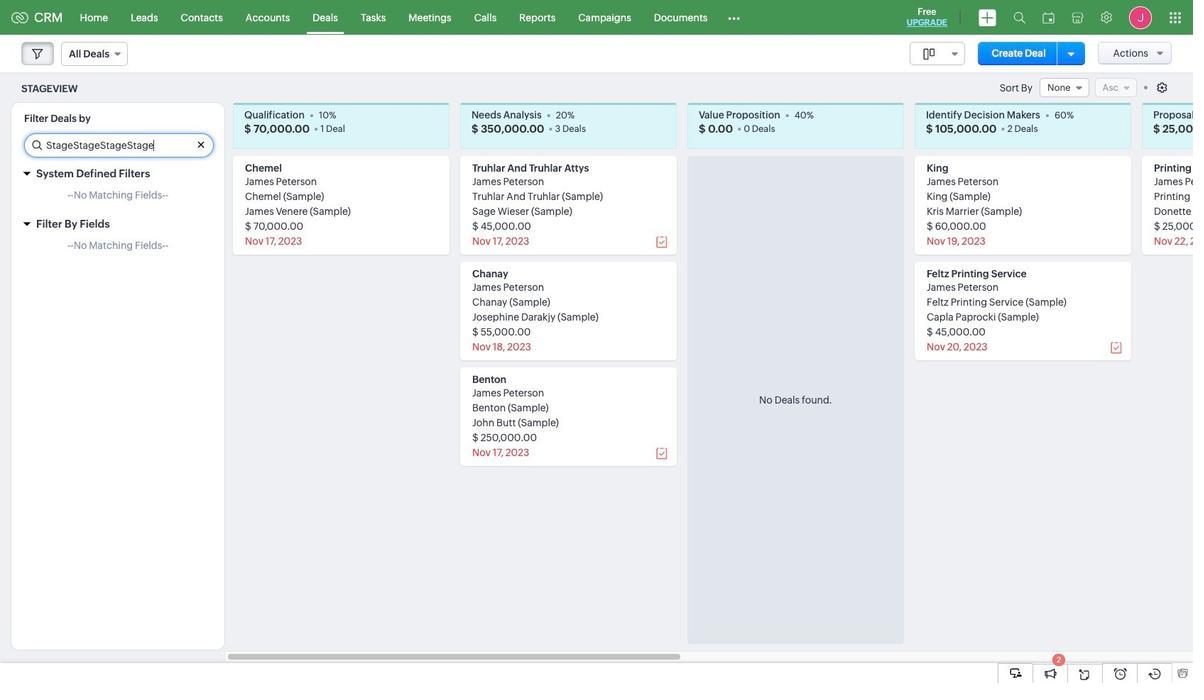 Task type: describe. For each thing, give the bounding box(es) containing it.
Search text field
[[25, 134, 213, 157]]

create menu image
[[979, 9, 996, 26]]



Task type: locate. For each thing, give the bounding box(es) containing it.
None field
[[61, 42, 128, 66], [910, 42, 965, 65], [1040, 78, 1089, 97], [61, 42, 128, 66], [1040, 78, 1089, 97]]

region
[[11, 186, 224, 212], [11, 237, 224, 262]]

2 region from the top
[[11, 237, 224, 262]]

none field size
[[910, 42, 965, 65]]

calendar image
[[1043, 12, 1055, 23]]

create menu element
[[970, 0, 1005, 34]]

0 vertical spatial region
[[11, 186, 224, 212]]

Other Modules field
[[719, 6, 750, 29]]

profile image
[[1129, 6, 1152, 29]]

1 vertical spatial region
[[11, 237, 224, 262]]

profile element
[[1121, 0, 1161, 34]]

search image
[[1013, 11, 1026, 23]]

search element
[[1005, 0, 1034, 35]]

size image
[[923, 48, 934, 60]]

logo image
[[11, 12, 28, 23]]

1 region from the top
[[11, 186, 224, 212]]



Task type: vqa. For each thing, say whether or not it's contained in the screenshot.
USERS AND CONTROL "dropdown button"
no



